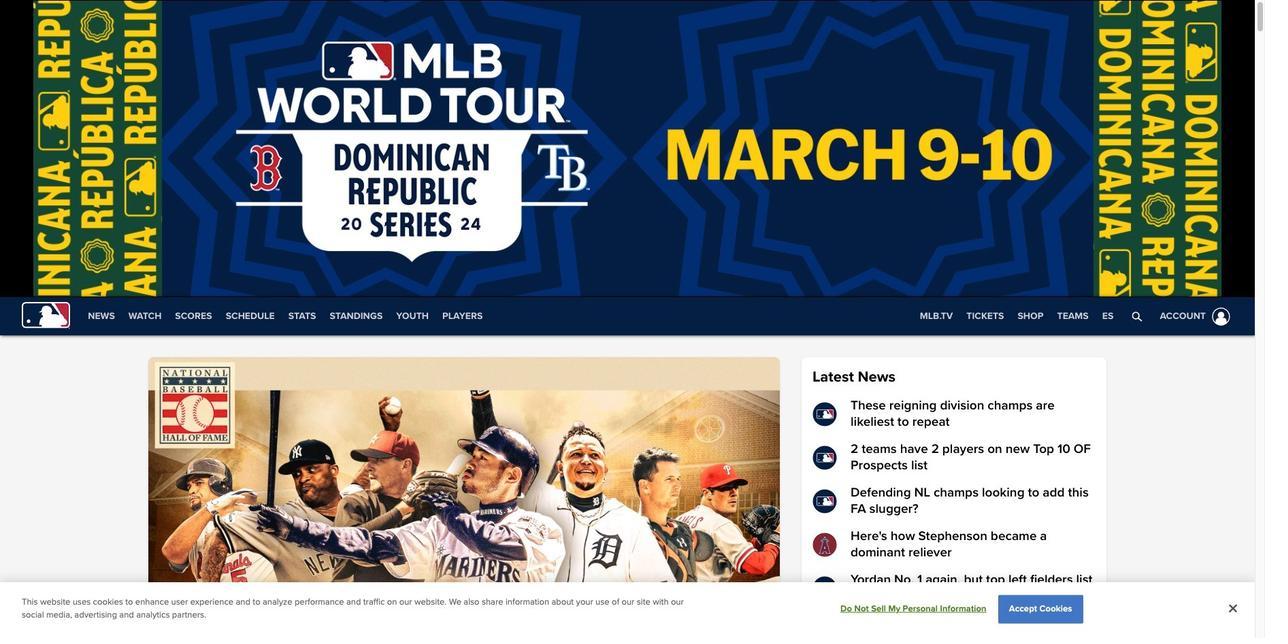 Task type: vqa. For each thing, say whether or not it's contained in the screenshot.
Papi in Papi Talks Breslow, Jt, Raffy, Wake
no



Task type: describe. For each thing, give the bounding box(es) containing it.
secondary navigation element
[[81, 298, 490, 336]]

privacy alert dialog
[[0, 583, 1256, 639]]

1 mlb image from the top
[[813, 402, 838, 427]]

search image
[[1132, 311, 1143, 322]]

top navigation element
[[0, 298, 1256, 336]]

major league baseball image
[[22, 302, 70, 329]]

2 mlb image from the top
[[813, 490, 838, 514]]



Task type: locate. For each thing, give the bounding box(es) containing it.
0 vertical spatial mlb image
[[813, 402, 838, 427]]

0 vertical spatial mlb image
[[813, 446, 838, 471]]

the next 5 hall of fame ballots are stacked image
[[148, 358, 780, 639]]

2 mlb image from the top
[[813, 577, 838, 601]]

1 vertical spatial mlb image
[[813, 490, 838, 514]]

angels image
[[813, 533, 838, 558]]

mlb image
[[813, 446, 838, 471], [813, 490, 838, 514]]

1 mlb image from the top
[[813, 446, 838, 471]]

1 vertical spatial mlb image
[[813, 577, 838, 601]]

tertiary navigation element
[[914, 298, 1121, 336]]

mlb image
[[813, 402, 838, 427], [813, 577, 838, 601]]



